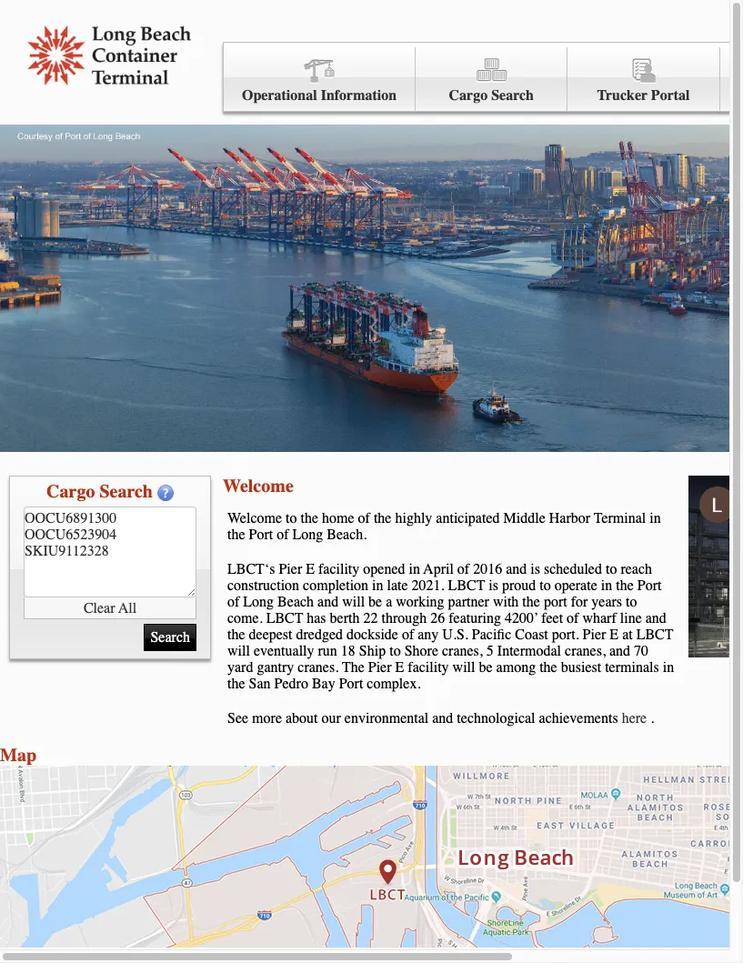 Task type: vqa. For each thing, say whether or not it's contained in the screenshot.
website,
no



Task type: describe. For each thing, give the bounding box(es) containing it.
and right beach
[[318, 594, 339, 611]]

and right line
[[646, 611, 667, 627]]

trucker portal link
[[568, 47, 720, 112]]

beach
[[278, 594, 314, 611]]

anticipated
[[436, 511, 500, 527]]

a
[[386, 594, 393, 611]]

yard
[[228, 660, 253, 676]]

intermodal
[[498, 643, 562, 660]]

busiest
[[561, 660, 602, 676]]

and left technological
[[433, 711, 454, 727]]

to right years
[[626, 594, 638, 611]]

lbct's
[[228, 562, 275, 578]]

the up line
[[616, 578, 634, 594]]

map
[[0, 745, 36, 766]]

run
[[318, 643, 338, 660]]

2 cranes, from the left
[[565, 643, 606, 660]]

of right feet
[[567, 611, 579, 627]]

partner
[[448, 594, 490, 611]]

featuring
[[449, 611, 501, 627]]

1 vertical spatial be
[[479, 660, 493, 676]]

1 horizontal spatial e
[[395, 660, 404, 676]]

eventually
[[254, 643, 314, 660]]

1 horizontal spatial is
[[531, 562, 541, 578]]

the
[[342, 660, 365, 676]]

0 horizontal spatial will
[[228, 643, 250, 660]]

home
[[322, 511, 355, 527]]

our
[[322, 711, 341, 727]]

through
[[382, 611, 427, 627]]

information
[[321, 87, 397, 104]]

of left 2016
[[458, 562, 470, 578]]

0 horizontal spatial lbct
[[266, 611, 303, 627]]

Enter container numbers and/ or booking numbers. text field
[[24, 507, 197, 598]]

2016
[[473, 562, 503, 578]]

2 horizontal spatial port
[[638, 578, 662, 594]]

1 vertical spatial e
[[610, 627, 619, 643]]

0 vertical spatial pier
[[279, 562, 302, 578]]

line
[[620, 611, 642, 627]]

1 cranes, from the left
[[442, 643, 483, 660]]

lbct's pier e facility opened in april of 2016 and is scheduled to reach construction completion in late 2021.  lbct is proud to operate in the port of long beach and will be a working partner with the port for years to come.  lbct has berth 22 through 26 featuring 4200' feet of wharf line and the deepest dredged dockside of any u.s. pacific coast port. pier e at lbct will eventually run 18 ship to shore cranes, 5 intermodal cranes, and 70 yard gantry cranes. the pier e facility will be among the busiest terminals in the san pedro bay port complex.
[[228, 562, 675, 693]]

in right operate
[[601, 578, 613, 594]]

reach
[[621, 562, 653, 578]]

clear all
[[84, 600, 137, 617]]

more
[[252, 711, 282, 727]]

0 vertical spatial search
[[492, 87, 534, 104]]

harbor
[[549, 511, 591, 527]]

all
[[118, 600, 137, 617]]

operate
[[555, 578, 598, 594]]

cargo search inside menu bar
[[449, 87, 534, 104]]

ship
[[359, 643, 386, 660]]

clear
[[84, 600, 115, 617]]

construction
[[228, 578, 300, 594]]

clear all button
[[24, 598, 197, 620]]

2 vertical spatial pier
[[368, 660, 392, 676]]

terminals
[[605, 660, 660, 676]]

for
[[571, 594, 588, 611]]

middle
[[504, 511, 546, 527]]

achievements
[[539, 711, 619, 727]]

late
[[387, 578, 408, 594]]

feet
[[542, 611, 563, 627]]

0 horizontal spatial cargo search
[[46, 481, 153, 502]]

come.
[[228, 611, 263, 627]]

0 vertical spatial be
[[369, 594, 382, 611]]

0 horizontal spatial cargo
[[46, 481, 95, 502]]

1 horizontal spatial will
[[342, 594, 365, 611]]

here link
[[622, 711, 647, 727]]

the left highly
[[374, 511, 392, 527]]

2 horizontal spatial will
[[453, 660, 476, 676]]

welcome for welcome
[[223, 476, 294, 497]]

.
[[651, 711, 654, 727]]

highly
[[395, 511, 433, 527]]

26
[[431, 611, 445, 627]]

port.
[[552, 627, 579, 643]]

the left port
[[523, 594, 541, 611]]

terminal
[[594, 511, 646, 527]]

menu bar containing operational information
[[223, 42, 744, 112]]

0 vertical spatial facility
[[319, 562, 360, 578]]

pacific
[[472, 627, 512, 643]]

years
[[592, 594, 623, 611]]



Task type: locate. For each thing, give the bounding box(es) containing it.
the up the lbct's
[[228, 527, 245, 543]]

welcome to the home of the highly anticipated middle harbor terminal in the port of long beach.
[[228, 511, 661, 543]]

and right 2016
[[506, 562, 527, 578]]

0 horizontal spatial e
[[306, 562, 315, 578]]

pier right the on the left bottom of the page
[[368, 660, 392, 676]]

to right ship
[[390, 643, 401, 660]]

will down come.
[[228, 643, 250, 660]]

operational
[[242, 87, 317, 104]]

to right proud
[[540, 578, 551, 594]]

port
[[249, 527, 273, 543], [638, 578, 662, 594], [339, 676, 363, 693]]

shore
[[405, 643, 439, 660]]

among
[[497, 660, 536, 676]]

0 horizontal spatial be
[[369, 594, 382, 611]]

in
[[650, 511, 661, 527], [409, 562, 420, 578], [372, 578, 384, 594], [601, 578, 613, 594], [663, 660, 675, 676]]

of up construction
[[277, 527, 289, 543]]

0 horizontal spatial is
[[489, 578, 499, 594]]

0 vertical spatial port
[[249, 527, 273, 543]]

1 horizontal spatial lbct
[[448, 578, 485, 594]]

0 vertical spatial cargo search
[[449, 87, 534, 104]]

has
[[307, 611, 326, 627]]

in right late
[[409, 562, 420, 578]]

welcome
[[223, 476, 294, 497], [228, 511, 282, 527]]

long inside welcome to the home of the highly anticipated middle harbor terminal in the port of long beach.
[[293, 527, 323, 543]]

pier right port.
[[583, 627, 606, 643]]

0 vertical spatial welcome
[[223, 476, 294, 497]]

gantry
[[257, 660, 294, 676]]

be
[[369, 594, 382, 611], [479, 660, 493, 676]]

april
[[424, 562, 454, 578]]

to left the home
[[286, 511, 297, 527]]

berth
[[330, 611, 360, 627]]

of left any
[[402, 627, 414, 643]]

2 horizontal spatial e
[[610, 627, 619, 643]]

0 horizontal spatial port
[[249, 527, 273, 543]]

1 vertical spatial welcome
[[228, 511, 282, 527]]

4200'
[[505, 611, 539, 627]]

at
[[623, 627, 633, 643]]

to inside welcome to the home of the highly anticipated middle harbor terminal in the port of long beach.
[[286, 511, 297, 527]]

0 horizontal spatial search
[[100, 481, 153, 502]]

portal
[[651, 87, 690, 104]]

beach.
[[327, 527, 367, 543]]

to left reach at bottom right
[[606, 562, 617, 578]]

operational information link
[[224, 47, 416, 112]]

0 vertical spatial e
[[306, 562, 315, 578]]

1 horizontal spatial pier
[[368, 660, 392, 676]]

e
[[306, 562, 315, 578], [610, 627, 619, 643], [395, 660, 404, 676]]

completion
[[303, 578, 369, 594]]

0 horizontal spatial pier
[[279, 562, 302, 578]]

e up beach
[[306, 562, 315, 578]]

coast
[[515, 627, 549, 643]]

2021.
[[412, 578, 445, 594]]

pier up beach
[[279, 562, 302, 578]]

2 vertical spatial e
[[395, 660, 404, 676]]

70
[[634, 643, 649, 660]]

u.s.
[[443, 627, 469, 643]]

long left beach.
[[293, 527, 323, 543]]

e left at
[[610, 627, 619, 643]]

about
[[286, 711, 318, 727]]

cargo
[[449, 87, 488, 104], [46, 481, 95, 502]]

pier
[[279, 562, 302, 578], [583, 627, 606, 643], [368, 660, 392, 676]]

will left a
[[342, 594, 365, 611]]

in inside welcome to the home of the highly anticipated middle harbor terminal in the port of long beach.
[[650, 511, 661, 527]]

and left 70
[[610, 643, 631, 660]]

cargo search link
[[416, 47, 568, 112]]

long
[[293, 527, 323, 543], [243, 594, 274, 611]]

cranes, left 5
[[442, 643, 483, 660]]

1 horizontal spatial search
[[492, 87, 534, 104]]

1 vertical spatial facility
[[408, 660, 449, 676]]

5
[[487, 643, 494, 660]]

technological
[[457, 711, 536, 727]]

in right 70
[[663, 660, 675, 676]]

the left san on the bottom of the page
[[228, 676, 245, 693]]

cranes, down wharf
[[565, 643, 606, 660]]

18
[[341, 643, 356, 660]]

port up line
[[638, 578, 662, 594]]

here
[[622, 711, 647, 727]]

the up yard
[[228, 627, 245, 643]]

be left among
[[479, 660, 493, 676]]

trucker
[[597, 87, 648, 104]]

cargo inside menu bar
[[449, 87, 488, 104]]

search
[[492, 87, 534, 104], [100, 481, 153, 502]]

operational information
[[242, 87, 397, 104]]

e left shore
[[395, 660, 404, 676]]

1 vertical spatial long
[[243, 594, 274, 611]]

dockside
[[347, 627, 399, 643]]

complex.
[[367, 676, 421, 693]]

lbct right at
[[637, 627, 674, 643]]

welcome for welcome to the home of the highly anticipated middle harbor terminal in the port of long beach.
[[228, 511, 282, 527]]

to
[[286, 511, 297, 527], [606, 562, 617, 578], [540, 578, 551, 594], [626, 594, 638, 611], [390, 643, 401, 660]]

port up the lbct's
[[249, 527, 273, 543]]

1 horizontal spatial cargo search
[[449, 87, 534, 104]]

1 horizontal spatial cranes,
[[565, 643, 606, 660]]

lbct left has
[[266, 611, 303, 627]]

of down the lbct's
[[228, 594, 240, 611]]

is
[[531, 562, 541, 578], [489, 578, 499, 594]]

see
[[228, 711, 249, 727]]

1 horizontal spatial port
[[339, 676, 363, 693]]

cranes,
[[442, 643, 483, 660], [565, 643, 606, 660]]

of
[[358, 511, 370, 527], [277, 527, 289, 543], [458, 562, 470, 578], [228, 594, 240, 611], [567, 611, 579, 627], [402, 627, 414, 643]]

0 horizontal spatial long
[[243, 594, 274, 611]]

the
[[301, 511, 319, 527], [374, 511, 392, 527], [228, 527, 245, 543], [616, 578, 634, 594], [523, 594, 541, 611], [228, 627, 245, 643], [540, 660, 558, 676], [228, 676, 245, 693]]

1 vertical spatial search
[[100, 481, 153, 502]]

of right the home
[[358, 511, 370, 527]]

1 vertical spatial port
[[638, 578, 662, 594]]

22
[[364, 611, 378, 627]]

1 horizontal spatial facility
[[408, 660, 449, 676]]

welcome inside welcome to the home of the highly anticipated middle harbor terminal in the port of long beach.
[[228, 511, 282, 527]]

facility
[[319, 562, 360, 578], [408, 660, 449, 676]]

menu bar
[[223, 42, 744, 112]]

long inside lbct's pier e facility opened in april of 2016 and is scheduled to reach construction completion in late 2021.  lbct is proud to operate in the port of long beach and will be a working partner with the port for years to come.  lbct has berth 22 through 26 featuring 4200' feet of wharf line and the deepest dredged dockside of any u.s. pacific coast port. pier e at lbct will eventually run 18 ship to shore cranes, 5 intermodal cranes, and 70 yard gantry cranes. the pier e facility will be among the busiest terminals in the san pedro bay port complex.
[[243, 594, 274, 611]]

opened
[[363, 562, 405, 578]]

environmental
[[345, 711, 429, 727]]

1 vertical spatial pier
[[583, 627, 606, 643]]

trucker portal
[[597, 87, 690, 104]]

None submit
[[144, 624, 197, 652]]

in left late
[[372, 578, 384, 594]]

2 horizontal spatial pier
[[583, 627, 606, 643]]

scheduled
[[544, 562, 602, 578]]

0 horizontal spatial cranes,
[[442, 643, 483, 660]]

long down the lbct's
[[243, 594, 274, 611]]

is left scheduled
[[531, 562, 541, 578]]

facility down any
[[408, 660, 449, 676]]

see more about our environmental and technological achievements here .
[[228, 711, 654, 727]]

port inside welcome to the home of the highly anticipated middle harbor terminal in the port of long beach.
[[249, 527, 273, 543]]

wharf
[[583, 611, 617, 627]]

in right terminal
[[650, 511, 661, 527]]

and
[[506, 562, 527, 578], [318, 594, 339, 611], [646, 611, 667, 627], [610, 643, 631, 660], [433, 711, 454, 727]]

working
[[396, 594, 445, 611]]

0 vertical spatial long
[[293, 527, 323, 543]]

0 horizontal spatial facility
[[319, 562, 360, 578]]

2 vertical spatial port
[[339, 676, 363, 693]]

be left a
[[369, 594, 382, 611]]

proud
[[502, 578, 536, 594]]

1 horizontal spatial cargo
[[449, 87, 488, 104]]

port right bay
[[339, 676, 363, 693]]

is left proud
[[489, 578, 499, 594]]

cranes.
[[298, 660, 339, 676]]

any
[[418, 627, 439, 643]]

2 horizontal spatial lbct
[[637, 627, 674, 643]]

the left the home
[[301, 511, 319, 527]]

facility down beach.
[[319, 562, 360, 578]]

1 horizontal spatial be
[[479, 660, 493, 676]]

dredged
[[296, 627, 343, 643]]

1 vertical spatial cargo
[[46, 481, 95, 502]]

the right among
[[540, 660, 558, 676]]

1 horizontal spatial long
[[293, 527, 323, 543]]

deepest
[[249, 627, 293, 643]]

port
[[544, 594, 568, 611]]

pedro
[[274, 676, 308, 693]]

bay
[[312, 676, 336, 693]]

san
[[249, 676, 271, 693]]

lbct up featuring in the right of the page
[[448, 578, 485, 594]]

will left 5
[[453, 660, 476, 676]]

with
[[493, 594, 519, 611]]

cargo search
[[449, 87, 534, 104], [46, 481, 153, 502]]

will
[[342, 594, 365, 611], [228, 643, 250, 660], [453, 660, 476, 676]]

0 vertical spatial cargo
[[449, 87, 488, 104]]

1 vertical spatial cargo search
[[46, 481, 153, 502]]



